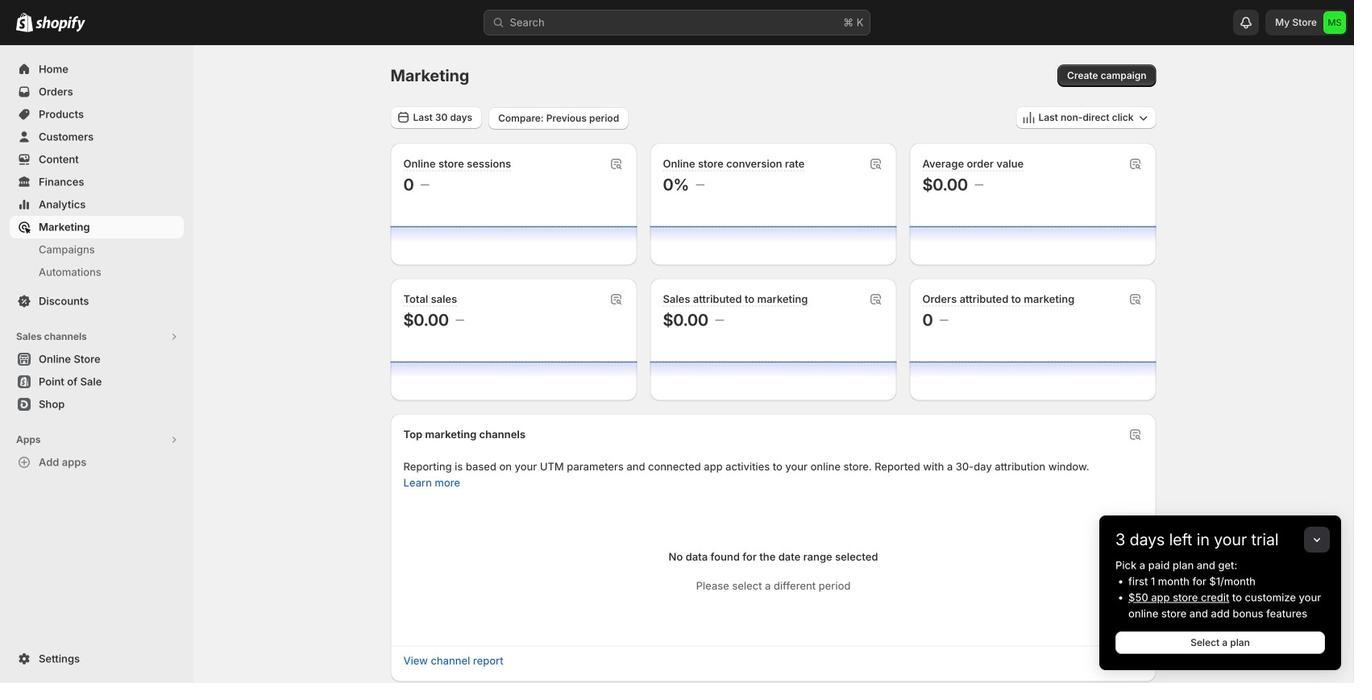 Task type: vqa. For each thing, say whether or not it's contained in the screenshot.
Shopify icon
yes



Task type: describe. For each thing, give the bounding box(es) containing it.
1 horizontal spatial shopify image
[[35, 16, 85, 32]]

my store image
[[1324, 11, 1346, 34]]



Task type: locate. For each thing, give the bounding box(es) containing it.
0 horizontal spatial shopify image
[[16, 13, 33, 32]]

shopify image
[[16, 13, 33, 32], [35, 16, 85, 32]]



